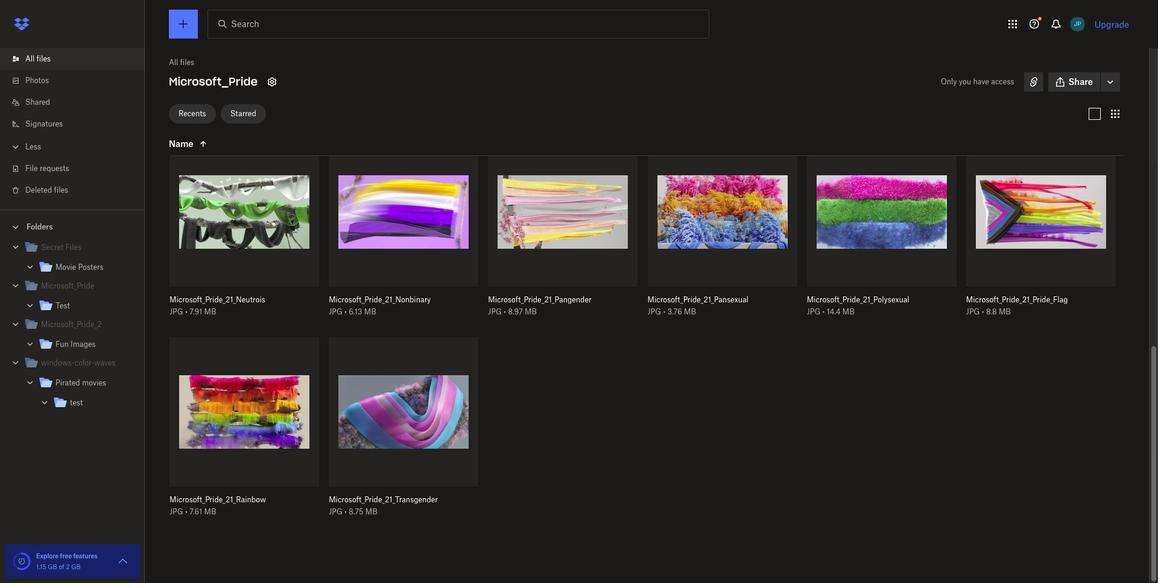 Task type: locate. For each thing, give the bounding box(es) containing it.
all files up photos
[[25, 54, 51, 63]]

microsoft_pride_21_nonbinary jpg • 6.13 mb
[[329, 296, 431, 317]]

movies
[[82, 379, 106, 388]]

all files link up 'shared' "link"
[[10, 48, 145, 70]]

1 horizontal spatial gb
[[71, 564, 81, 571]]

• for 8.75
[[345, 508, 347, 517]]

file
[[25, 164, 38, 173]]

all up 'microsoft_pride'
[[169, 58, 178, 67]]

• inside microsoft_pride_21_nonbinary jpg • 6.13 mb
[[345, 308, 347, 317]]

mb inside microsoft_pride_21_nonbinary jpg • 6.13 mb
[[364, 308, 376, 317]]

mb right 6.13
[[364, 308, 376, 317]]

jpg left the 7.89 on the top of the page
[[170, 107, 183, 117]]

jpg left 8.97
[[488, 308, 502, 317]]

all files list item
[[0, 48, 145, 70]]

list
[[0, 41, 145, 210]]

Search in folder "Dropbox" text field
[[231, 17, 684, 31]]

jpg left 7.61
[[170, 508, 183, 517]]

posters
[[78, 263, 104, 272]]

jpg inside microsoft_pride_21_nonbinary jpg • 6.13 mb
[[329, 308, 343, 317]]

microsoft_pride_21_rainbow
[[170, 496, 266, 505]]

jpg for jpg • 3.76 mb
[[648, 308, 661, 317]]

all files inside list item
[[25, 54, 51, 63]]

fun images link
[[39, 337, 135, 353]]

microsoft_pride_21_pansexual button
[[648, 296, 771, 305]]

movie posters link
[[39, 260, 135, 276]]

0 horizontal spatial files
[[37, 54, 51, 63]]

•
[[185, 107, 188, 117], [185, 308, 188, 317], [345, 308, 347, 317], [504, 308, 506, 317], [663, 308, 666, 317], [823, 308, 825, 317], [982, 308, 984, 317], [185, 508, 188, 517], [345, 508, 347, 517]]

• inside microsoft_pride_21_neutrois jpg • 7.91 mb
[[185, 308, 188, 317]]

• inside microsoft_pride_21_pansexual jpg • 3.76 mb
[[663, 308, 666, 317]]

microsoft_pride_21_nonbinary
[[329, 296, 431, 305]]

microsoft_pride_21_rainbow button
[[170, 496, 293, 506]]

microsoft_pride_21_polysexual
[[807, 296, 909, 305]]

mb inside microsoft_pride_21_pangender jpg • 8.97 mb
[[525, 308, 537, 317]]

mb inside microsoft_pride_21_rainbow jpg • 7.61 mb
[[204, 508, 216, 517]]

jpg left 8.75
[[329, 508, 343, 517]]

name button
[[169, 137, 270, 151]]

• for 7.91
[[185, 308, 188, 317]]

mb for jpg • 8.8 mb
[[999, 308, 1011, 317]]

jpg for jpg • 8.75 mb
[[329, 508, 343, 517]]

microsoft_pride_21_transgender jpg • 8.75 mb
[[329, 496, 438, 517]]

file, microsoft_pride_21_pride_flag.jpg row
[[961, 138, 1116, 326]]

access
[[991, 77, 1014, 86]]

all files link up 'microsoft_pride'
[[169, 57, 194, 69]]

• inside the microsoft_pride_21_demisexual jpg • 7.89 mb
[[185, 107, 188, 117]]

jpg for jpg • 7.61 mb
[[170, 508, 183, 517]]

mb down microsoft_pride_21_neutrois
[[204, 308, 216, 317]]

pirated movies link
[[39, 376, 135, 392]]

mb inside microsoft_pride_21_neutrois jpg • 7.91 mb
[[204, 308, 216, 317]]

less image
[[10, 141, 22, 153]]

• inside microsoft_pride_21_polysexual jpg • 14.4 mb
[[823, 308, 825, 317]]

mb down 'microsoft_pride_21_rainbow'
[[204, 508, 216, 517]]

mb down microsoft_pride_21_pangender
[[525, 308, 537, 317]]

microsoft_pride_21_pangender button
[[488, 296, 611, 305]]

only
[[941, 77, 957, 86]]

microsoft_pride_21_pansexual
[[648, 296, 749, 305]]

microsoft_pride_21_neutrois jpg • 7.91 mb
[[170, 296, 265, 317]]

• inside microsoft_pride_21_pangender jpg • 8.97 mb
[[504, 308, 506, 317]]

jpg left "7.91"
[[170, 308, 183, 317]]

• left 7.61
[[185, 508, 188, 517]]

0 horizontal spatial gb
[[48, 564, 57, 571]]

test link
[[53, 396, 135, 412]]

explore free features 1.15 gb of 2 gb
[[36, 553, 98, 571]]

files
[[37, 54, 51, 63], [180, 58, 194, 67], [54, 186, 68, 195]]

• inside microsoft_pride_21_transgender jpg • 8.75 mb
[[345, 508, 347, 517]]

microsoft_pride_21_pangender
[[488, 296, 592, 305]]

jpg inside microsoft_pride_21_neutrois jpg • 7.91 mb
[[170, 308, 183, 317]]

jpg inside microsoft_pride_21_rainbow jpg • 7.61 mb
[[170, 508, 183, 517]]

• inside microsoft_pride_21_rainbow jpg • 7.61 mb
[[185, 508, 188, 517]]

mb for jpg • 14.4 mb
[[843, 308, 855, 317]]

2 gb from the left
[[71, 564, 81, 571]]

2 horizontal spatial files
[[180, 58, 194, 67]]

quota usage element
[[12, 553, 31, 572]]

of
[[59, 564, 64, 571]]

jpg inside microsoft_pride_21_pride_flag jpg • 8.8 mb
[[966, 308, 980, 317]]

shared link
[[10, 92, 145, 113]]

mb right '14.4'
[[843, 308, 855, 317]]

features
[[73, 553, 98, 560]]

pirated movies
[[55, 379, 106, 388]]

gb left of
[[48, 564, 57, 571]]

images
[[71, 340, 96, 349]]

file, microsoft_pride_21_transgender.jpg row
[[324, 338, 479, 526]]

7.89
[[190, 107, 204, 117]]

file requests link
[[10, 158, 145, 180]]

jpg left 8.8 on the bottom right of page
[[966, 308, 980, 317]]

• inside microsoft_pride_21_pride_flag jpg • 8.8 mb
[[982, 308, 984, 317]]

jpg inside the microsoft_pride_21_demisexual jpg • 7.89 mb
[[170, 107, 183, 117]]

6.13
[[349, 308, 362, 317]]

microsoft_pride_21_transgender
[[329, 496, 438, 505]]

mb inside microsoft_pride_21_pansexual jpg • 3.76 mb
[[684, 308, 696, 317]]

mb inside microsoft_pride_21_polysexual jpg • 14.4 mb
[[843, 308, 855, 317]]

upgrade link
[[1095, 19, 1129, 29]]

file, microsoft_pride_21_nonbinary.jpg row
[[324, 138, 479, 326]]

• left 8.97
[[504, 308, 506, 317]]

group
[[0, 236, 145, 421]]

jpg inside microsoft_pride_21_polysexual jpg • 14.4 mb
[[807, 308, 821, 317]]

microsoft_pride_21_neutrois button
[[170, 296, 293, 305]]

files up photos
[[37, 54, 51, 63]]

have
[[973, 77, 989, 86]]

fun
[[55, 340, 69, 349]]

test
[[55, 302, 70, 311]]

• left 8.75
[[345, 508, 347, 517]]

all files up 'microsoft_pride'
[[169, 58, 194, 67]]

all inside list item
[[25, 54, 35, 63]]

file, microsoft_pride_21_neutrois.jpg row
[[165, 138, 319, 326]]

• for 8.8
[[982, 308, 984, 317]]

recents
[[179, 109, 206, 118]]

files up 'microsoft_pride'
[[180, 58, 194, 67]]

all files link
[[10, 48, 145, 70], [169, 57, 194, 69]]

all
[[25, 54, 35, 63], [169, 58, 178, 67]]

file requests
[[25, 164, 69, 173]]

• left "7.91"
[[185, 308, 188, 317]]

mb right the 7.89 on the top of the page
[[206, 107, 218, 117]]

• left '14.4'
[[823, 308, 825, 317]]

all up photos
[[25, 54, 35, 63]]

jpg
[[170, 107, 183, 117], [170, 308, 183, 317], [329, 308, 343, 317], [488, 308, 502, 317], [648, 308, 661, 317], [807, 308, 821, 317], [966, 308, 980, 317], [170, 508, 183, 517], [329, 508, 343, 517]]

microsoft_pride_21_pride_flag jpg • 8.8 mb
[[966, 296, 1068, 317]]

0 horizontal spatial all files
[[25, 54, 51, 63]]

• left 8.8 on the bottom right of page
[[982, 308, 984, 317]]

jpg left '14.4'
[[807, 308, 821, 317]]

share button
[[1048, 72, 1100, 92]]

deleted files
[[25, 186, 68, 195]]

mb for jpg • 3.76 mb
[[684, 308, 696, 317]]

mb for jpg • 8.75 mb
[[365, 508, 378, 517]]

mb inside microsoft_pride_21_transgender jpg • 8.75 mb
[[365, 508, 378, 517]]

microsoft_pride_21_polysexual jpg • 14.4 mb
[[807, 296, 909, 317]]

deleted files link
[[10, 180, 145, 201]]

• left 3.76
[[663, 308, 666, 317]]

mb
[[206, 107, 218, 117], [204, 308, 216, 317], [364, 308, 376, 317], [525, 308, 537, 317], [684, 308, 696, 317], [843, 308, 855, 317], [999, 308, 1011, 317], [204, 508, 216, 517], [365, 508, 378, 517]]

• left 6.13
[[345, 308, 347, 317]]

files right deleted
[[54, 186, 68, 195]]

jpg left 3.76
[[648, 308, 661, 317]]

mb down the microsoft_pride_21_pansexual
[[684, 308, 696, 317]]

mb inside the microsoft_pride_21_demisexual jpg • 7.89 mb
[[206, 107, 218, 117]]

mb inside microsoft_pride_21_pride_flag jpg • 8.8 mb
[[999, 308, 1011, 317]]

14.4
[[827, 308, 841, 317]]

all files
[[25, 54, 51, 63], [169, 58, 194, 67]]

microsoft_pride_21_nonbinary button
[[329, 296, 452, 305]]

mb right 8.75
[[365, 508, 378, 517]]

requests
[[40, 164, 69, 173]]

1 horizontal spatial all files link
[[169, 57, 194, 69]]

pirated
[[55, 379, 80, 388]]

• left the 7.89 on the top of the page
[[185, 107, 188, 117]]

jpg inside microsoft_pride_21_transgender jpg • 8.75 mb
[[329, 508, 343, 517]]

movie posters
[[55, 263, 104, 272]]

0 horizontal spatial all
[[25, 54, 35, 63]]

jpg inside microsoft_pride_21_pangender jpg • 8.97 mb
[[488, 308, 502, 317]]

microsoft_pride_21_transgender button
[[329, 496, 452, 506]]

jpg left 6.13
[[329, 308, 343, 317]]

mb right 8.8 on the bottom right of page
[[999, 308, 1011, 317]]

file, microsoft_pride_21_pangender.jpg row
[[483, 138, 638, 326]]

gb
[[48, 564, 57, 571], [71, 564, 81, 571]]

jpg inside microsoft_pride_21_pansexual jpg • 3.76 mb
[[648, 308, 661, 317]]

microsoft_pride
[[169, 75, 258, 89]]

less
[[25, 142, 41, 151]]

folders button
[[0, 218, 145, 236]]

8.75
[[349, 508, 363, 517]]

gb right 2
[[71, 564, 81, 571]]

microsoft_pride_21_demisexual button
[[170, 95, 293, 105]]



Task type: vqa. For each thing, say whether or not it's contained in the screenshot.
• inside the Microsoft_Pride_21_Polysexual JPG • 14.4 MB
yes



Task type: describe. For each thing, give the bounding box(es) containing it.
• for 8.97
[[504, 308, 506, 317]]

recents button
[[169, 104, 216, 123]]

microsoft_pride_21_pangender jpg • 8.97 mb
[[488, 296, 592, 317]]

free
[[60, 553, 72, 560]]

microsoft_pride_21_demisexual jpg • 7.89 mb
[[170, 95, 276, 117]]

name
[[169, 138, 194, 149]]

movie
[[55, 263, 76, 272]]

• for 3.76
[[663, 308, 666, 317]]

signatures link
[[10, 113, 145, 135]]

you
[[959, 77, 971, 86]]

1.15
[[36, 564, 46, 571]]

jpg for jpg • 6.13 mb
[[329, 308, 343, 317]]

photos link
[[10, 70, 145, 92]]

starred
[[230, 109, 256, 118]]

microsoft_pride_21_pride_flag
[[966, 296, 1068, 305]]

folders
[[27, 223, 53, 232]]

fun images
[[55, 340, 96, 349]]

jp button
[[1068, 14, 1087, 34]]

jpg for jpg • 14.4 mb
[[807, 308, 821, 317]]

jpg for jpg • 8.97 mb
[[488, 308, 502, 317]]

explore
[[36, 553, 59, 560]]

microsoft_pride_21_rainbow jpg • 7.61 mb
[[170, 496, 266, 517]]

1 horizontal spatial files
[[54, 186, 68, 195]]

3.76
[[668, 308, 682, 317]]

jpg for jpg • 7.89 mb
[[170, 107, 183, 117]]

8.8
[[986, 308, 997, 317]]

microsoft_pride_21_pansexual jpg • 3.76 mb
[[648, 296, 749, 317]]

folder settings image
[[265, 75, 279, 89]]

microsoft_pride_21_pride_flag button
[[966, 296, 1089, 305]]

test link
[[39, 299, 135, 315]]

7.61
[[190, 508, 202, 517]]

• for 14.4
[[823, 308, 825, 317]]

0 horizontal spatial all files link
[[10, 48, 145, 70]]

1 gb from the left
[[48, 564, 57, 571]]

photos
[[25, 76, 49, 85]]

mb for jpg • 7.91 mb
[[204, 308, 216, 317]]

signatures
[[25, 119, 63, 128]]

mb for jpg • 7.89 mb
[[206, 107, 218, 117]]

test
[[70, 399, 83, 408]]

deleted
[[25, 186, 52, 195]]

starred button
[[221, 104, 266, 123]]

file, microsoft_pride_21_rainbow.jpg row
[[165, 338, 319, 526]]

upgrade
[[1095, 19, 1129, 29]]

• for 7.89
[[185, 107, 188, 117]]

8.97
[[508, 308, 523, 317]]

mb for jpg • 7.61 mb
[[204, 508, 216, 517]]

file, microsoft_pride_21_pansexual.jpg row
[[643, 138, 797, 326]]

shared
[[25, 98, 50, 107]]

2
[[66, 564, 70, 571]]

7.91
[[190, 308, 202, 317]]

microsoft_pride_21_polysexual button
[[807, 296, 930, 305]]

files inside list item
[[37, 54, 51, 63]]

list containing all files
[[0, 41, 145, 210]]

only you have access
[[941, 77, 1014, 86]]

dropbox image
[[10, 12, 34, 36]]

• for 7.61
[[185, 508, 188, 517]]

file, microsoft_pride_21_polysexual.jpg row
[[802, 138, 957, 326]]

microsoft_pride_21_neutrois
[[170, 296, 265, 305]]

jp
[[1074, 20, 1082, 28]]

1 horizontal spatial all
[[169, 58, 178, 67]]

mb for jpg • 8.97 mb
[[525, 308, 537, 317]]

jpg for jpg • 7.91 mb
[[170, 308, 183, 317]]

1 horizontal spatial all files
[[169, 58, 194, 67]]

group containing movie posters
[[0, 236, 145, 421]]

mb for jpg • 6.13 mb
[[364, 308, 376, 317]]

jpg for jpg • 8.8 mb
[[966, 308, 980, 317]]

microsoft_pride_21_demisexual
[[170, 95, 276, 104]]

• for 6.13
[[345, 308, 347, 317]]

share
[[1069, 77, 1093, 87]]



